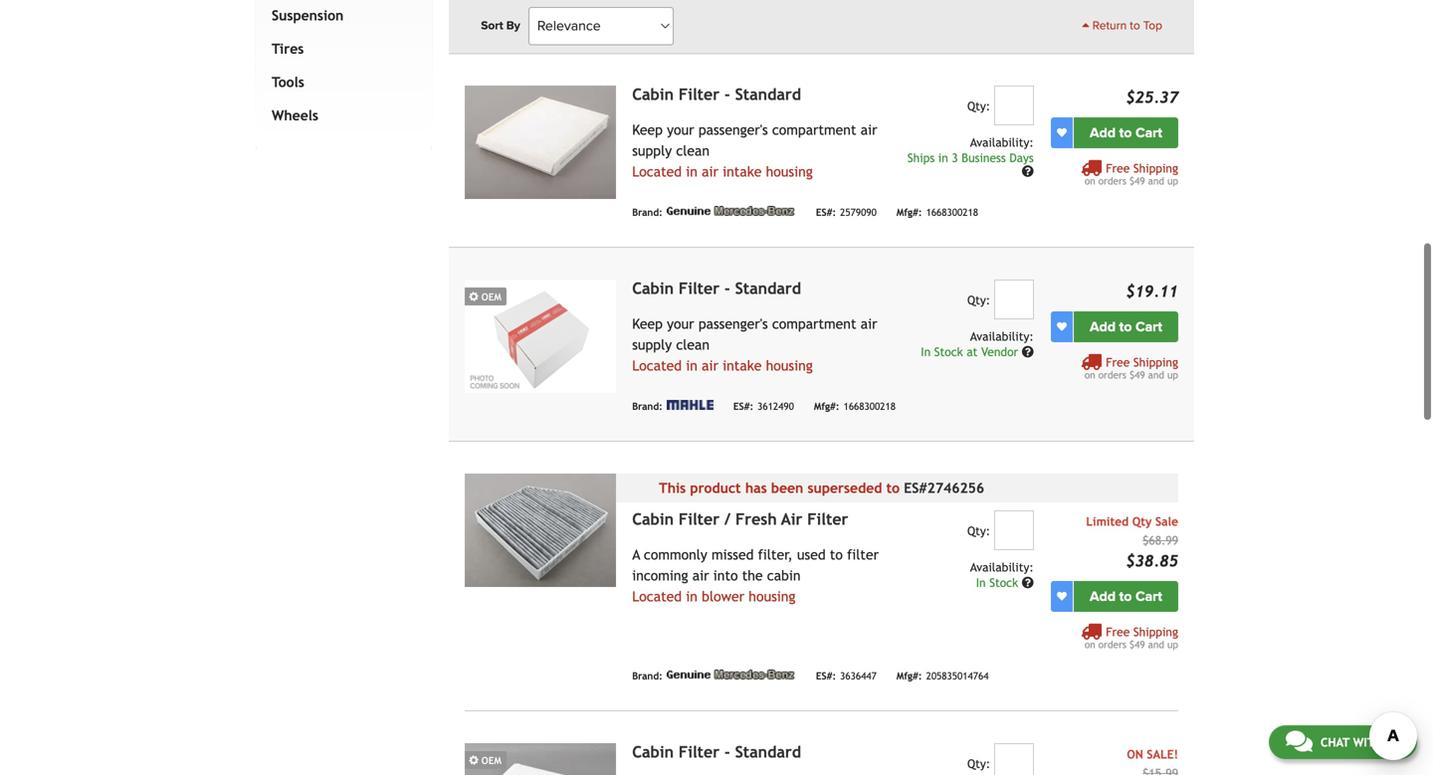 Task type: describe. For each thing, give the bounding box(es) containing it.
a
[[632, 547, 640, 563]]

$19.11
[[1126, 282, 1179, 300]]

es#: for $25.37
[[816, 207, 836, 218]]

located for $19.11
[[632, 358, 682, 374]]

3 cart from the top
[[1136, 588, 1163, 605]]

suspension
[[272, 7, 344, 23]]

has
[[745, 480, 767, 496]]

1668300218 for $19.11
[[844, 401, 896, 412]]

us
[[1386, 736, 1401, 750]]

located for $25.37
[[632, 163, 682, 179]]

tires link
[[268, 32, 412, 66]]

sort by
[[481, 18, 520, 33]]

cart for $19.11
[[1136, 318, 1163, 335]]

question circle image for in stock
[[1022, 577, 1034, 589]]

filter
[[847, 547, 879, 563]]

in stock at vendor
[[921, 345, 1022, 359]]

4 qty: from the top
[[968, 757, 991, 771]]

brand: for es#: 2579090
[[632, 207, 663, 218]]

vendor
[[981, 345, 1018, 359]]

brand: for es#: 3612490
[[632, 401, 663, 412]]

intake for $19.11
[[723, 358, 762, 374]]

cabin filter - standard for $19.11
[[632, 279, 801, 297]]

commonly
[[644, 547, 708, 563]]

add for $25.37
[[1090, 124, 1116, 141]]

3 cabin filter - standard from the top
[[632, 743, 801, 761]]

$38.85
[[1126, 552, 1179, 570]]

cabin for es#3676831 - 1668300218 - cabin filter - standard - keep your passenger's compartment air supply clean - hengst - mercedes benz image
[[632, 743, 674, 761]]

air inside a commonly missed filter, used to filter incoming air into the cabin located in blower housing
[[693, 568, 709, 584]]

3 free from the top
[[1106, 625, 1130, 639]]

3 cabin filter - standard link from the top
[[632, 743, 801, 761]]

orders for $25.37
[[1099, 175, 1127, 186]]

genuine mercedes benz - corporate logo image for es#: 3636447
[[667, 670, 796, 680]]

tires
[[272, 41, 304, 57]]

ships
[[908, 151, 935, 165]]

$25.37
[[1126, 88, 1179, 106]]

qty: for in stock
[[968, 524, 991, 538]]

$68.99
[[1143, 533, 1179, 547]]

passenger's for $19.11
[[699, 316, 768, 332]]

return to top
[[1090, 18, 1163, 33]]

3 add from the top
[[1090, 588, 1116, 605]]

filter for $19.11's cabin filter - standard link
[[679, 279, 720, 297]]

add to cart button for $25.37
[[1074, 117, 1179, 148]]

stock for in stock
[[990, 576, 1018, 590]]

keep your passenger's compartment air supply clean located in air intake housing for $25.37
[[632, 122, 877, 179]]

filter for cabin filter - standard link for $25.37
[[679, 85, 720, 103]]

sort
[[481, 18, 503, 33]]

top
[[1144, 18, 1163, 33]]

- for $19.11
[[725, 279, 730, 297]]

this
[[659, 480, 686, 496]]

availability: for $25.37
[[970, 135, 1034, 149]]

qty
[[1133, 514, 1152, 528]]

cabin filter / fresh air filter
[[632, 510, 848, 528]]

to down $38.85
[[1119, 588, 1132, 605]]

keep for $25.37
[[632, 122, 663, 138]]

limited
[[1086, 514, 1129, 528]]

qty: for ships in 3 business days
[[968, 99, 991, 113]]

mfg#: 205835014764
[[897, 670, 989, 682]]

3 up from the top
[[1168, 639, 1179, 650]]

free shipping on orders $49 and up for $25.37
[[1085, 161, 1179, 186]]

hengst - corporate logo image
[[667, 7, 710, 22]]

intake for $25.37
[[723, 163, 762, 179]]

availability: for $19.11
[[970, 329, 1034, 343]]

sale
[[1156, 514, 1179, 528]]

located inside a commonly missed filter, used to filter incoming air into the cabin located in blower housing
[[632, 589, 682, 604]]

on
[[1127, 747, 1144, 761]]

add to cart button for $19.11
[[1074, 311, 1179, 342]]

thumbnail image image
[[465, 279, 616, 393]]

3 $49 from the top
[[1130, 639, 1145, 650]]

cabin filter - standard link for $25.37
[[632, 85, 801, 103]]

cabin for thumbnail image
[[632, 279, 674, 297]]

filter for 3rd cabin filter - standard link from the top of the page
[[679, 743, 720, 761]]

add to wish list image for $19.11
[[1057, 322, 1067, 332]]

missed
[[712, 547, 754, 563]]

on for $19.11
[[1085, 369, 1096, 381]]

2579090
[[840, 207, 877, 218]]

cabin filter / fresh air filter link
[[632, 510, 848, 528]]

3 and from the top
[[1148, 639, 1165, 650]]

keep for $19.11
[[632, 316, 663, 332]]

in stock
[[976, 576, 1022, 590]]

a commonly missed filter, used to filter incoming air into the cabin located in blower housing
[[632, 547, 879, 604]]

es#3636447 - 205835014764 - cabin filter / fresh air filter - a commonly missed filter, used to filter incoming air into the cabin - genuine mercedes benz - mercedes benz image
[[465, 474, 616, 587]]

standard for $25.37
[[735, 85, 801, 103]]

wheels link
[[268, 99, 412, 132]]

clean for $25.37
[[676, 143, 710, 159]]

orders for $19.11
[[1099, 369, 1127, 381]]

cabin filter - standard for $25.37
[[632, 85, 801, 103]]

return to top link
[[1082, 17, 1163, 35]]

and for $19.11
[[1148, 369, 1165, 381]]

chat
[[1321, 736, 1350, 750]]

2 vertical spatial es#:
[[816, 670, 836, 682]]

filter for cabin filter / fresh air filter link
[[679, 510, 720, 528]]

3
[[952, 151, 958, 165]]

es#: 3612490
[[733, 401, 794, 412]]

free shipping on orders $49 and up for $19.11
[[1085, 355, 1179, 381]]

to inside a commonly missed filter, used to filter incoming air into the cabin located in blower housing
[[830, 547, 843, 563]]

shipping for $25.37
[[1134, 161, 1179, 175]]

es#: for $19.11
[[733, 401, 754, 412]]

into
[[714, 568, 738, 584]]

chat with us link
[[1269, 726, 1417, 760]]

used
[[797, 547, 826, 563]]

add to cart for $25.37
[[1090, 124, 1163, 141]]

3 availability: from the top
[[970, 560, 1034, 574]]

days
[[1010, 151, 1034, 165]]

been
[[771, 480, 804, 496]]

1668300218 for $25.37
[[926, 207, 979, 218]]

your for $25.37
[[667, 122, 694, 138]]

ships in 3 business days
[[908, 151, 1034, 165]]

to down the $19.11
[[1119, 318, 1132, 335]]

es#2746256 link
[[904, 480, 985, 496]]

the
[[742, 568, 763, 584]]



Task type: vqa. For each thing, say whether or not it's contained in the screenshot.
third - from the bottom of the page
yes



Task type: locate. For each thing, give the bounding box(es) containing it.
cart for $25.37
[[1136, 124, 1163, 141]]

business
[[962, 151, 1006, 165]]

0 vertical spatial compartment
[[772, 122, 857, 138]]

0 vertical spatial passenger's
[[699, 122, 768, 138]]

1 vertical spatial add to cart
[[1090, 318, 1163, 335]]

2 compartment from the top
[[772, 316, 857, 332]]

2 qty: from the top
[[968, 293, 991, 307]]

0 vertical spatial -
[[725, 85, 730, 103]]

cabin
[[767, 568, 801, 584]]

2 - from the top
[[725, 279, 730, 297]]

es#3676831 - 1668300218 - cabin filter - standard - keep your passenger's compartment air supply clean - hengst - mercedes benz image
[[465, 743, 616, 775]]

2 keep from the top
[[632, 316, 663, 332]]

2 vertical spatial mfg#:
[[897, 670, 922, 682]]

2 standard from the top
[[735, 279, 801, 297]]

qty: down 205835014764
[[968, 757, 991, 771]]

0 vertical spatial located
[[632, 163, 682, 179]]

to right superseded
[[887, 480, 900, 496]]

1 vertical spatial passenger's
[[699, 316, 768, 332]]

caret up image
[[1082, 19, 1090, 31]]

1 add to wish list image from the top
[[1057, 128, 1067, 138]]

mfg#: for $19.11
[[814, 401, 840, 412]]

1 keep from the top
[[632, 122, 663, 138]]

0 horizontal spatial 1668300218
[[844, 401, 896, 412]]

1668300218
[[926, 207, 979, 218], [844, 401, 896, 412]]

0 vertical spatial cabin filter - standard link
[[632, 85, 801, 103]]

1 supply from the top
[[632, 143, 672, 159]]

add to cart
[[1090, 124, 1163, 141], [1090, 318, 1163, 335], [1090, 588, 1163, 605]]

free shipping on orders $49 and up down $25.37
[[1085, 161, 1179, 186]]

availability: up "vendor" in the right top of the page
[[970, 329, 1034, 343]]

to left the top
[[1130, 18, 1140, 33]]

$49
[[1130, 175, 1145, 186], [1130, 369, 1145, 381], [1130, 639, 1145, 650]]

in inside a commonly missed filter, used to filter incoming air into the cabin located in blower housing
[[686, 589, 698, 604]]

keep
[[632, 122, 663, 138], [632, 316, 663, 332]]

2 add to cart from the top
[[1090, 318, 1163, 335]]

2 add from the top
[[1090, 318, 1116, 335]]

1 vertical spatial supply
[[632, 337, 672, 353]]

1 vertical spatial add
[[1090, 318, 1116, 335]]

keep your passenger's compartment air supply clean located in air intake housing for $19.11
[[632, 316, 877, 374]]

up down $25.37
[[1168, 175, 1179, 186]]

1 add to cart from the top
[[1090, 124, 1163, 141]]

$49 down the $19.11
[[1130, 369, 1145, 381]]

1 vertical spatial compartment
[[772, 316, 857, 332]]

1 vertical spatial es#:
[[733, 401, 754, 412]]

1 horizontal spatial in
[[976, 576, 986, 590]]

0 vertical spatial add to cart button
[[1074, 117, 1179, 148]]

cart
[[1136, 124, 1163, 141], [1136, 318, 1163, 335], [1136, 588, 1163, 605]]

2 vertical spatial cabin filter - standard link
[[632, 743, 801, 761]]

2 free from the top
[[1106, 355, 1130, 369]]

question circle image
[[1022, 346, 1034, 358], [1022, 577, 1034, 589]]

housing
[[766, 163, 813, 179], [766, 358, 813, 374], [749, 589, 796, 604]]

mahle - corporate logo image
[[667, 400, 714, 410]]

1 vertical spatial add to wish list image
[[1057, 322, 1067, 332]]

2 your from the top
[[667, 316, 694, 332]]

mfg#: 1668300218 right 3612490
[[814, 401, 896, 412]]

es#: left 3636447
[[816, 670, 836, 682]]

205835014764
[[926, 670, 989, 682]]

free for $25.37
[[1106, 161, 1130, 175]]

free for $19.11
[[1106, 355, 1130, 369]]

1 shipping from the top
[[1134, 161, 1179, 175]]

4 brand: from the top
[[632, 670, 663, 682]]

sale!
[[1147, 747, 1179, 761]]

mfg#: for $25.37
[[897, 207, 922, 218]]

add to cart button
[[1074, 117, 1179, 148], [1074, 311, 1179, 342], [1074, 581, 1179, 612]]

es#: left 3612490
[[733, 401, 754, 412]]

incoming
[[632, 568, 688, 584]]

cart down $38.85
[[1136, 588, 1163, 605]]

product
[[690, 480, 741, 496]]

orders down $38.85
[[1099, 639, 1127, 650]]

1 free from the top
[[1106, 161, 1130, 175]]

3612490
[[758, 401, 794, 412]]

1 vertical spatial -
[[725, 279, 730, 297]]

up down the $19.11
[[1168, 369, 1179, 381]]

0 vertical spatial intake
[[723, 163, 762, 179]]

2 vertical spatial free shipping on orders $49 and up
[[1085, 625, 1179, 650]]

availability: up business
[[970, 135, 1034, 149]]

1 vertical spatial keep
[[632, 316, 663, 332]]

2 vertical spatial housing
[[749, 589, 796, 604]]

in up 205835014764
[[976, 576, 986, 590]]

1 vertical spatial cabin filter - standard
[[632, 279, 801, 297]]

1 cabin from the top
[[632, 85, 674, 103]]

4 cabin from the top
[[632, 743, 674, 761]]

free shipping on orders $49 and up down the $19.11
[[1085, 355, 1179, 381]]

free shipping on orders $49 and up
[[1085, 161, 1179, 186], [1085, 355, 1179, 381], [1085, 625, 1179, 650]]

in left at
[[921, 345, 931, 359]]

0 vertical spatial mfg#:
[[897, 207, 922, 218]]

1 vertical spatial add to cart button
[[1074, 311, 1179, 342]]

add to cart button down $25.37
[[1074, 117, 1179, 148]]

es#: 3636447
[[816, 670, 877, 682]]

1 orders from the top
[[1099, 175, 1127, 186]]

0 vertical spatial free shipping on orders $49 and up
[[1085, 161, 1179, 186]]

and down the $19.11
[[1148, 369, 1165, 381]]

1 qty: from the top
[[968, 99, 991, 113]]

2 add to cart button from the top
[[1074, 311, 1179, 342]]

keep your passenger's compartment air supply clean located in air intake housing
[[632, 122, 877, 179], [632, 316, 877, 374]]

1668300218 down 3
[[926, 207, 979, 218]]

qty: up business
[[968, 99, 991, 113]]

0 vertical spatial your
[[667, 122, 694, 138]]

housing for $19.11
[[766, 358, 813, 374]]

0 vertical spatial es#:
[[816, 207, 836, 218]]

1 cabin filter - standard link from the top
[[632, 85, 801, 103]]

2 vertical spatial up
[[1168, 639, 1179, 650]]

add
[[1090, 124, 1116, 141], [1090, 318, 1116, 335], [1090, 588, 1116, 605]]

compartment
[[772, 122, 857, 138], [772, 316, 857, 332]]

free down the $19.11
[[1106, 355, 1130, 369]]

3 orders from the top
[[1099, 639, 1127, 650]]

stock for in stock at vendor
[[934, 345, 963, 359]]

1 add from the top
[[1090, 124, 1116, 141]]

and down $38.85
[[1148, 639, 1165, 650]]

2 genuine mercedes benz - corporate logo image from the top
[[667, 670, 796, 680]]

1 $49 from the top
[[1130, 175, 1145, 186]]

qty: for in stock at vendor
[[968, 293, 991, 307]]

passenger's
[[699, 122, 768, 138], [699, 316, 768, 332]]

1 on from the top
[[1085, 175, 1096, 186]]

1 horizontal spatial stock
[[990, 576, 1018, 590]]

0 vertical spatial in
[[921, 345, 931, 359]]

brand: for es#: 3636447
[[632, 670, 663, 682]]

1 vertical spatial stock
[[990, 576, 1018, 590]]

2 availability: from the top
[[970, 329, 1034, 343]]

1 vertical spatial standard
[[735, 279, 801, 297]]

1 vertical spatial free shipping on orders $49 and up
[[1085, 355, 1179, 381]]

2 vertical spatial add to cart button
[[1074, 581, 1179, 612]]

add to cart button down the $19.11
[[1074, 311, 1179, 342]]

0 vertical spatial shipping
[[1134, 161, 1179, 175]]

3 qty: from the top
[[968, 524, 991, 538]]

return
[[1093, 18, 1127, 33]]

1 standard from the top
[[735, 85, 801, 103]]

2 cabin filter - standard link from the top
[[632, 279, 801, 297]]

2 located from the top
[[632, 358, 682, 374]]

on for $25.37
[[1085, 175, 1096, 186]]

add to cart for $19.11
[[1090, 318, 1163, 335]]

free
[[1106, 161, 1130, 175], [1106, 355, 1130, 369], [1106, 625, 1130, 639]]

filter,
[[758, 547, 793, 563]]

shipping down $38.85
[[1134, 625, 1179, 639]]

in for in stock
[[976, 576, 986, 590]]

located
[[632, 163, 682, 179], [632, 358, 682, 374], [632, 589, 682, 604]]

1 add to cart button from the top
[[1074, 117, 1179, 148]]

2 intake from the top
[[723, 358, 762, 374]]

1 availability: from the top
[[970, 135, 1034, 149]]

2 vertical spatial on
[[1085, 639, 1096, 650]]

add for $19.11
[[1090, 318, 1116, 335]]

shipping
[[1134, 161, 1179, 175], [1134, 355, 1179, 369], [1134, 625, 1179, 639]]

3 - from the top
[[725, 743, 730, 761]]

1 vertical spatial and
[[1148, 369, 1165, 381]]

1 vertical spatial up
[[1168, 369, 1179, 381]]

mfg#: left 205835014764
[[897, 670, 922, 682]]

0 vertical spatial question circle image
[[1022, 346, 1034, 358]]

passenger's for $25.37
[[699, 122, 768, 138]]

question circle image
[[1022, 165, 1034, 177]]

2 shipping from the top
[[1134, 355, 1179, 369]]

your for $19.11
[[667, 316, 694, 332]]

1 vertical spatial clean
[[676, 337, 710, 353]]

1 genuine mercedes benz - corporate logo image from the top
[[667, 206, 796, 216]]

1 horizontal spatial 1668300218
[[926, 207, 979, 218]]

2 question circle image from the top
[[1022, 577, 1034, 589]]

mfg#: 1668300218
[[897, 207, 979, 218], [814, 401, 896, 412]]

add to cart down $25.37
[[1090, 124, 1163, 141]]

2 cabin from the top
[[632, 279, 674, 297]]

1 vertical spatial in
[[976, 576, 986, 590]]

2 $49 from the top
[[1130, 369, 1145, 381]]

0 vertical spatial mfg#: 1668300218
[[897, 207, 979, 218]]

filter
[[679, 85, 720, 103], [679, 279, 720, 297], [679, 510, 720, 528], [807, 510, 848, 528], [679, 743, 720, 761]]

3636447
[[840, 670, 877, 682]]

0 vertical spatial free
[[1106, 161, 1130, 175]]

2 vertical spatial cart
[[1136, 588, 1163, 605]]

to right used at bottom
[[830, 547, 843, 563]]

availability:
[[970, 135, 1034, 149], [970, 329, 1034, 343], [970, 560, 1034, 574]]

2 add to wish list image from the top
[[1057, 322, 1067, 332]]

on
[[1085, 175, 1096, 186], [1085, 369, 1096, 381], [1085, 639, 1096, 650]]

2 clean from the top
[[676, 337, 710, 353]]

1 vertical spatial genuine mercedes benz - corporate logo image
[[667, 670, 796, 680]]

at
[[967, 345, 978, 359]]

shipping down the $19.11
[[1134, 355, 1179, 369]]

0 vertical spatial keep your passenger's compartment air supply clean located in air intake housing
[[632, 122, 877, 179]]

fresh
[[736, 510, 777, 528]]

cabin filter - standard link
[[632, 85, 801, 103], [632, 279, 801, 297], [632, 743, 801, 761]]

0 vertical spatial on
[[1085, 175, 1096, 186]]

chat with us
[[1321, 736, 1401, 750]]

tools
[[272, 74, 304, 90]]

2 up from the top
[[1168, 369, 1179, 381]]

brand:
[[632, 12, 663, 24], [632, 207, 663, 218], [632, 401, 663, 412], [632, 670, 663, 682]]

/
[[725, 510, 731, 528]]

2 vertical spatial standard
[[735, 743, 801, 761]]

1 vertical spatial cabin filter - standard link
[[632, 279, 801, 297]]

1 vertical spatial availability:
[[970, 329, 1034, 343]]

stock
[[934, 345, 963, 359], [990, 576, 1018, 590]]

availability: up in stock
[[970, 560, 1034, 574]]

add to cart button down $38.85
[[1074, 581, 1179, 612]]

0 vertical spatial and
[[1148, 175, 1165, 186]]

2 and from the top
[[1148, 369, 1165, 381]]

genuine mercedes benz - corporate logo image
[[667, 206, 796, 216], [667, 670, 796, 680]]

housing inside a commonly missed filter, used to filter incoming air into the cabin located in blower housing
[[749, 589, 796, 604]]

es#:
[[816, 207, 836, 218], [733, 401, 754, 412], [816, 670, 836, 682]]

and for $25.37
[[1148, 175, 1165, 186]]

- for $25.37
[[725, 85, 730, 103]]

tools link
[[268, 66, 412, 99]]

2 vertical spatial $49
[[1130, 639, 1145, 650]]

3 add to cart from the top
[[1090, 588, 1163, 605]]

to down $25.37
[[1119, 124, 1132, 141]]

es#: left 2579090
[[816, 207, 836, 218]]

-
[[725, 85, 730, 103], [725, 279, 730, 297], [725, 743, 730, 761]]

1 and from the top
[[1148, 175, 1165, 186]]

1 vertical spatial $49
[[1130, 369, 1145, 381]]

0 vertical spatial add to wish list image
[[1057, 128, 1067, 138]]

1 your from the top
[[667, 122, 694, 138]]

compartment up 3612490
[[772, 316, 857, 332]]

qty: up at
[[968, 293, 991, 307]]

compartment up es#: 2579090
[[772, 122, 857, 138]]

orders right question circle icon
[[1099, 175, 1127, 186]]

1 cart from the top
[[1136, 124, 1163, 141]]

suspension link
[[268, 0, 412, 32]]

2 vertical spatial located
[[632, 589, 682, 604]]

1 located from the top
[[632, 163, 682, 179]]

2 cabin filter - standard from the top
[[632, 279, 801, 297]]

0 vertical spatial standard
[[735, 85, 801, 103]]

2 vertical spatial cabin filter - standard
[[632, 743, 801, 761]]

1 - from the top
[[725, 85, 730, 103]]

by
[[506, 18, 520, 33]]

up down $38.85
[[1168, 639, 1179, 650]]

free down $25.37
[[1106, 161, 1130, 175]]

0 vertical spatial clean
[[676, 143, 710, 159]]

2 cart from the top
[[1136, 318, 1163, 335]]

1 vertical spatial mfg#: 1668300218
[[814, 401, 896, 412]]

your
[[667, 122, 694, 138], [667, 316, 694, 332]]

1668300218 up superseded
[[844, 401, 896, 412]]

add to cart down $38.85
[[1090, 588, 1163, 605]]

0 vertical spatial add
[[1090, 124, 1116, 141]]

1 brand: from the top
[[632, 12, 663, 24]]

0 vertical spatial add to cart
[[1090, 124, 1163, 141]]

superseded
[[808, 480, 882, 496]]

1 keep your passenger's compartment air supply clean located in air intake housing from the top
[[632, 122, 877, 179]]

add to wish list image
[[1057, 128, 1067, 138], [1057, 322, 1067, 332]]

$49 for $25.37
[[1130, 175, 1145, 186]]

mfg#: right 2579090
[[897, 207, 922, 218]]

supply for $25.37
[[632, 143, 672, 159]]

add to cart down the $19.11
[[1090, 318, 1163, 335]]

2 keep your passenger's compartment air supply clean located in air intake housing from the top
[[632, 316, 877, 374]]

add to wish list image
[[1057, 592, 1067, 601]]

0 vertical spatial $49
[[1130, 175, 1145, 186]]

genuine mercedes benz - corporate logo image for es#: 2579090
[[667, 206, 796, 216]]

cart down the $19.11
[[1136, 318, 1163, 335]]

2 brand: from the top
[[632, 207, 663, 218]]

es#2579090 - 1668300218 - cabin filter - standard - keep your passenger's compartment air supply clean - genuine mercedes benz - mercedes benz image
[[465, 85, 616, 199]]

2 free shipping on orders $49 and up from the top
[[1085, 355, 1179, 381]]

1 vertical spatial intake
[[723, 358, 762, 374]]

0 vertical spatial keep
[[632, 122, 663, 138]]

1 vertical spatial located
[[632, 358, 682, 374]]

standard for $19.11
[[735, 279, 801, 297]]

cabin
[[632, 85, 674, 103], [632, 279, 674, 297], [632, 510, 674, 528], [632, 743, 674, 761]]

mfg#: 1668300218 down ships
[[897, 207, 979, 218]]

free shipping on orders $49 and up down $38.85
[[1085, 625, 1179, 650]]

in for in stock at vendor
[[921, 345, 931, 359]]

free down $38.85
[[1106, 625, 1130, 639]]

supply for $19.11
[[632, 337, 672, 353]]

3 shipping from the top
[[1134, 625, 1179, 639]]

0 vertical spatial genuine mercedes benz - corporate logo image
[[667, 206, 796, 216]]

comments image
[[1286, 730, 1313, 754]]

blower
[[702, 589, 745, 604]]

2 vertical spatial shipping
[[1134, 625, 1179, 639]]

$49 for $19.11
[[1130, 369, 1145, 381]]

1 vertical spatial free
[[1106, 355, 1130, 369]]

2 on from the top
[[1085, 369, 1096, 381]]

mfg#: right 3612490
[[814, 401, 840, 412]]

2 vertical spatial add
[[1090, 588, 1116, 605]]

mfg#: 1668300218 for $25.37
[[897, 207, 979, 218]]

mfg#: 1668300218 for $19.11
[[814, 401, 896, 412]]

1 vertical spatial your
[[667, 316, 694, 332]]

3 add to cart button from the top
[[1074, 581, 1179, 612]]

and down $25.37
[[1148, 175, 1165, 186]]

clean
[[676, 143, 710, 159], [676, 337, 710, 353]]

compartment for $19.11
[[772, 316, 857, 332]]

1 vertical spatial shipping
[[1134, 355, 1179, 369]]

1 vertical spatial 1668300218
[[844, 401, 896, 412]]

compartment for $25.37
[[772, 122, 857, 138]]

0 vertical spatial 1668300218
[[926, 207, 979, 218]]

up for $19.11
[[1168, 369, 1179, 381]]

question circle image for in stock at vendor
[[1022, 346, 1034, 358]]

1 vertical spatial cart
[[1136, 318, 1163, 335]]

cart down $25.37
[[1136, 124, 1163, 141]]

2 supply from the top
[[632, 337, 672, 353]]

this product has been superseded to es#2746256
[[659, 480, 985, 496]]

$49 down $38.85
[[1130, 639, 1145, 650]]

1 vertical spatial keep your passenger's compartment air supply clean located in air intake housing
[[632, 316, 877, 374]]

es#: 2579090
[[816, 207, 877, 218]]

1 up from the top
[[1168, 175, 1179, 186]]

add to wish list image for $25.37
[[1057, 128, 1067, 138]]

3 located from the top
[[632, 589, 682, 604]]

1 vertical spatial mfg#:
[[814, 401, 840, 412]]

qty:
[[968, 99, 991, 113], [968, 293, 991, 307], [968, 524, 991, 538], [968, 757, 991, 771]]

qty: down 'es#2746256'
[[968, 524, 991, 538]]

1 free shipping on orders $49 and up from the top
[[1085, 161, 1179, 186]]

orders
[[1099, 175, 1127, 186], [1099, 369, 1127, 381], [1099, 639, 1127, 650]]

2 passenger's from the top
[[699, 316, 768, 332]]

3 standard from the top
[[735, 743, 801, 761]]

1 passenger's from the top
[[699, 122, 768, 138]]

0 vertical spatial cabin filter - standard
[[632, 85, 801, 103]]

up
[[1168, 175, 1179, 186], [1168, 369, 1179, 381], [1168, 639, 1179, 650]]

2 vertical spatial free
[[1106, 625, 1130, 639]]

housing for $25.37
[[766, 163, 813, 179]]

1 intake from the top
[[723, 163, 762, 179]]

0 vertical spatial up
[[1168, 175, 1179, 186]]

wheels
[[272, 107, 318, 123]]

limited qty sale $68.99 $38.85
[[1086, 514, 1179, 570]]

0 vertical spatial availability:
[[970, 135, 1034, 149]]

es#2746256
[[904, 480, 985, 496]]

1 vertical spatial on
[[1085, 369, 1096, 381]]

and
[[1148, 175, 1165, 186], [1148, 369, 1165, 381], [1148, 639, 1165, 650]]

up for $25.37
[[1168, 175, 1179, 186]]

in
[[938, 151, 948, 165], [686, 163, 698, 179], [686, 358, 698, 374], [686, 589, 698, 604]]

cabin for es#2579090 - 1668300218 - cabin filter - standard - keep your passenger's compartment air supply clean - genuine mercedes benz - mercedes benz image
[[632, 85, 674, 103]]

0 vertical spatial housing
[[766, 163, 813, 179]]

standard
[[735, 85, 801, 103], [735, 279, 801, 297], [735, 743, 801, 761]]

air
[[781, 510, 803, 528]]

$49 down $25.37
[[1130, 175, 1145, 186]]

2 vertical spatial add to cart
[[1090, 588, 1163, 605]]

1 clean from the top
[[676, 143, 710, 159]]

cabin filter - standard link for $19.11
[[632, 279, 801, 297]]

3 free shipping on orders $49 and up from the top
[[1085, 625, 1179, 650]]

2 vertical spatial orders
[[1099, 639, 1127, 650]]

1 cabin filter - standard from the top
[[632, 85, 801, 103]]

1 vertical spatial orders
[[1099, 369, 1127, 381]]

clean for $19.11
[[676, 337, 710, 353]]

air
[[861, 122, 877, 138], [702, 163, 719, 179], [861, 316, 877, 332], [702, 358, 719, 374], [693, 568, 709, 584]]

2 orders from the top
[[1099, 369, 1127, 381]]

orders down the $19.11
[[1099, 369, 1127, 381]]

2 vertical spatial -
[[725, 743, 730, 761]]

3 on from the top
[[1085, 639, 1096, 650]]

0 vertical spatial stock
[[934, 345, 963, 359]]

1 question circle image from the top
[[1022, 346, 1034, 358]]

1 vertical spatial housing
[[766, 358, 813, 374]]

0 vertical spatial supply
[[632, 143, 672, 159]]

3 cabin from the top
[[632, 510, 674, 528]]

0 horizontal spatial stock
[[934, 345, 963, 359]]

in
[[921, 345, 931, 359], [976, 576, 986, 590]]

1 compartment from the top
[[772, 122, 857, 138]]

None number field
[[994, 85, 1034, 125], [994, 279, 1034, 319], [994, 510, 1034, 550], [994, 743, 1034, 775], [994, 85, 1034, 125], [994, 279, 1034, 319], [994, 510, 1034, 550], [994, 743, 1034, 775]]

with
[[1353, 736, 1383, 750]]

shipping for $19.11
[[1134, 355, 1179, 369]]

2 vertical spatial and
[[1148, 639, 1165, 650]]

3 brand: from the top
[[632, 401, 663, 412]]

0 vertical spatial orders
[[1099, 175, 1127, 186]]

1 vertical spatial question circle image
[[1022, 577, 1034, 589]]

0 horizontal spatial in
[[921, 345, 931, 359]]

0 vertical spatial cart
[[1136, 124, 1163, 141]]

2 vertical spatial availability:
[[970, 560, 1034, 574]]

on sale!
[[1127, 747, 1179, 761]]

shipping down $25.37
[[1134, 161, 1179, 175]]

intake
[[723, 163, 762, 179], [723, 358, 762, 374]]

supply
[[632, 143, 672, 159], [632, 337, 672, 353]]



